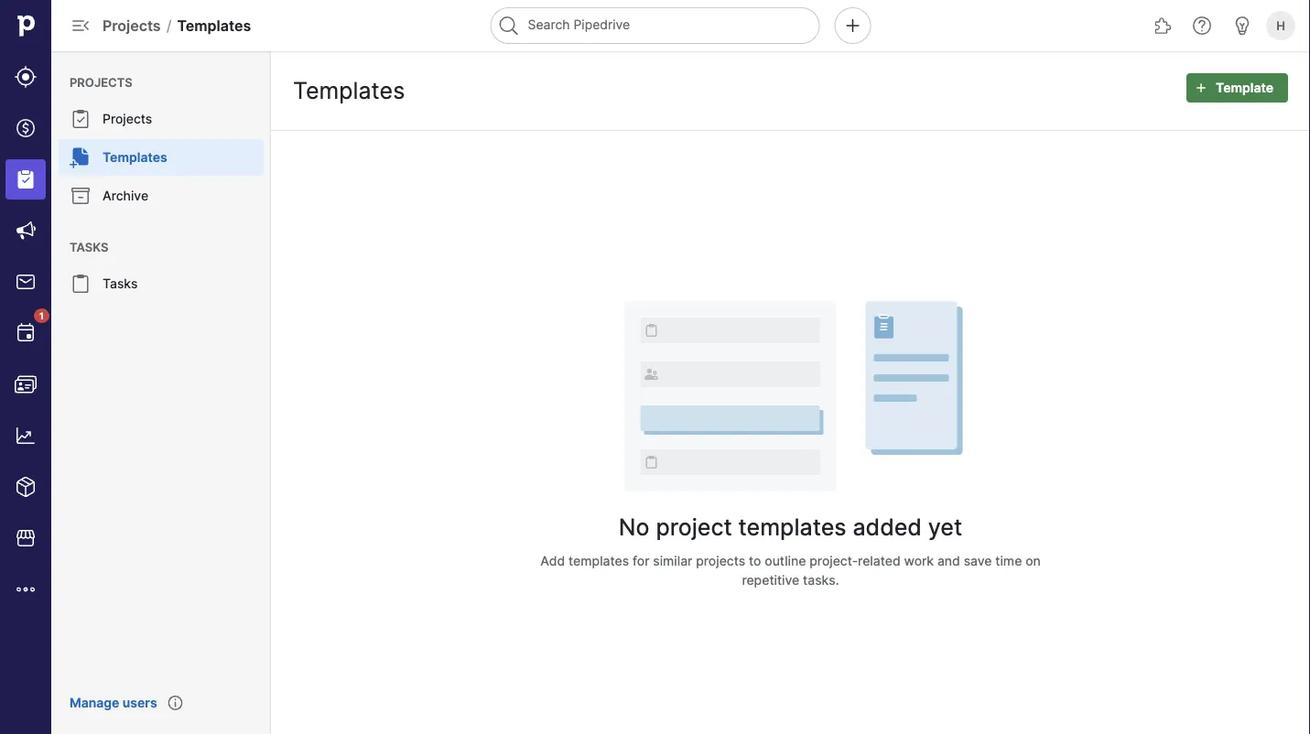 Task type: locate. For each thing, give the bounding box(es) containing it.
projects
[[103, 16, 161, 34], [70, 75, 133, 89], [103, 111, 152, 127]]

color undefined image for tasks
[[70, 273, 92, 295]]

templates menu item
[[51, 139, 271, 176]]

/
[[166, 16, 172, 34]]

info image
[[168, 696, 183, 711]]

2 color undefined image from the top
[[70, 273, 92, 295]]

add templates for similar projects to outline project-related work and save time on repetitive tasks.
[[540, 553, 1041, 588]]

templates
[[177, 16, 251, 34], [293, 77, 405, 104], [103, 150, 167, 165]]

color undefined image right the sales inbox image
[[70, 273, 92, 295]]

2 vertical spatial templates
[[103, 150, 167, 165]]

similar
[[653, 553, 693, 569]]

contacts image
[[15, 374, 37, 396]]

products image
[[15, 476, 37, 498]]

1 color undefined image from the top
[[70, 185, 92, 207]]

1 menu
[[0, 0, 51, 734]]

1 vertical spatial color undefined image
[[70, 147, 92, 168]]

menu item
[[0, 154, 51, 205]]

to
[[749, 553, 761, 569]]

tasks link
[[59, 266, 264, 302]]

1 link
[[5, 309, 49, 353]]

templates inside templates link
[[103, 150, 167, 165]]

color undefined image left archive
[[70, 185, 92, 207]]

1 horizontal spatial templates
[[177, 16, 251, 34]]

1 vertical spatial color undefined image
[[70, 273, 92, 295]]

marketplace image
[[15, 527, 37, 549]]

0 vertical spatial color undefined image
[[70, 108, 92, 130]]

color undefined image
[[70, 185, 92, 207], [70, 273, 92, 295]]

0 vertical spatial templates
[[739, 513, 847, 541]]

menu
[[51, 51, 271, 734]]

0 horizontal spatial templates
[[103, 150, 167, 165]]

templates
[[739, 513, 847, 541], [569, 553, 629, 569]]

leads image
[[15, 66, 37, 88]]

sales assistant image
[[1232, 15, 1254, 37]]

add
[[540, 553, 565, 569]]

2 vertical spatial color undefined image
[[15, 322, 37, 344]]

color undefined image for templates
[[70, 147, 92, 168]]

templates left for
[[569, 553, 629, 569]]

color undefined image
[[70, 108, 92, 130], [70, 147, 92, 168], [15, 322, 37, 344]]

projects
[[696, 553, 746, 569]]

0 vertical spatial color undefined image
[[70, 185, 92, 207]]

campaigns image
[[15, 220, 37, 242]]

color undefined image right deals image
[[70, 108, 92, 130]]

2 horizontal spatial templates
[[293, 77, 405, 104]]

0 vertical spatial tasks
[[70, 240, 108, 254]]

on
[[1026, 553, 1041, 569]]

color undefined image inside tasks link
[[70, 273, 92, 295]]

color undefined image inside projects link
[[70, 108, 92, 130]]

0 vertical spatial projects
[[103, 16, 161, 34]]

quick add image
[[842, 15, 864, 37]]

yet
[[928, 513, 963, 541]]

0 horizontal spatial templates
[[569, 553, 629, 569]]

color undefined image inside templates link
[[70, 147, 92, 168]]

projects down menu toggle image
[[70, 75, 133, 89]]

no
[[619, 513, 650, 541]]

1 vertical spatial templates
[[569, 553, 629, 569]]

projects up templates menu item
[[103, 111, 152, 127]]

color undefined image inside 1 link
[[15, 322, 37, 344]]

no project templates added yet
[[619, 513, 963, 541]]

tasks
[[70, 240, 108, 254], [103, 276, 138, 292]]

template button
[[1187, 73, 1288, 103]]

project-
[[810, 553, 858, 569]]

projects left / in the top of the page
[[103, 16, 161, 34]]

color undefined image right projects icon
[[70, 147, 92, 168]]

users
[[123, 696, 157, 711]]

color undefined image up contacts image
[[15, 322, 37, 344]]

1 vertical spatial projects
[[70, 75, 133, 89]]

home image
[[12, 12, 39, 39]]

template
[[1216, 80, 1274, 96]]

project
[[656, 513, 732, 541]]

color undefined image inside 'archive' link
[[70, 185, 92, 207]]

manage users button
[[59, 687, 168, 720]]

related
[[858, 553, 901, 569]]

tasks.
[[803, 572, 839, 588]]

templates up outline
[[739, 513, 847, 541]]

manage
[[70, 696, 119, 711]]



Task type: describe. For each thing, give the bounding box(es) containing it.
templates link
[[59, 139, 264, 176]]

projects link
[[59, 101, 264, 137]]

1 vertical spatial templates
[[293, 77, 405, 104]]

time
[[996, 553, 1022, 569]]

projects / templates
[[103, 16, 251, 34]]

h button
[[1263, 7, 1299, 44]]

for
[[633, 553, 650, 569]]

projects image
[[15, 168, 37, 190]]

deals image
[[15, 117, 37, 139]]

insights image
[[15, 425, 37, 447]]

Search Pipedrive field
[[490, 7, 820, 44]]

added
[[853, 513, 922, 541]]

color undefined image for projects
[[70, 108, 92, 130]]

1
[[39, 310, 44, 321]]

outline
[[765, 553, 806, 569]]

repetitive
[[742, 572, 800, 588]]

1 vertical spatial tasks
[[103, 276, 138, 292]]

and
[[938, 553, 960, 569]]

manage users
[[70, 696, 157, 711]]

2 vertical spatial projects
[[103, 111, 152, 127]]

menu toggle image
[[70, 15, 92, 37]]

1 horizontal spatial templates
[[739, 513, 847, 541]]

more image
[[15, 579, 37, 601]]

save
[[964, 553, 992, 569]]

color undefined image for archive
[[70, 185, 92, 207]]

archive link
[[59, 178, 264, 214]]

h
[[1277, 18, 1286, 33]]

menu containing projects
[[51, 51, 271, 734]]

0 vertical spatial templates
[[177, 16, 251, 34]]

color primary inverted image
[[1191, 81, 1212, 95]]

sales inbox image
[[15, 271, 37, 293]]

work
[[904, 553, 934, 569]]

templates inside add templates for similar projects to outline project-related work and save time on repetitive tasks.
[[569, 553, 629, 569]]

quick help image
[[1191, 15, 1213, 37]]

archive
[[103, 188, 148, 204]]



Task type: vqa. For each thing, say whether or not it's contained in the screenshot.
Password and login on the top of page
no



